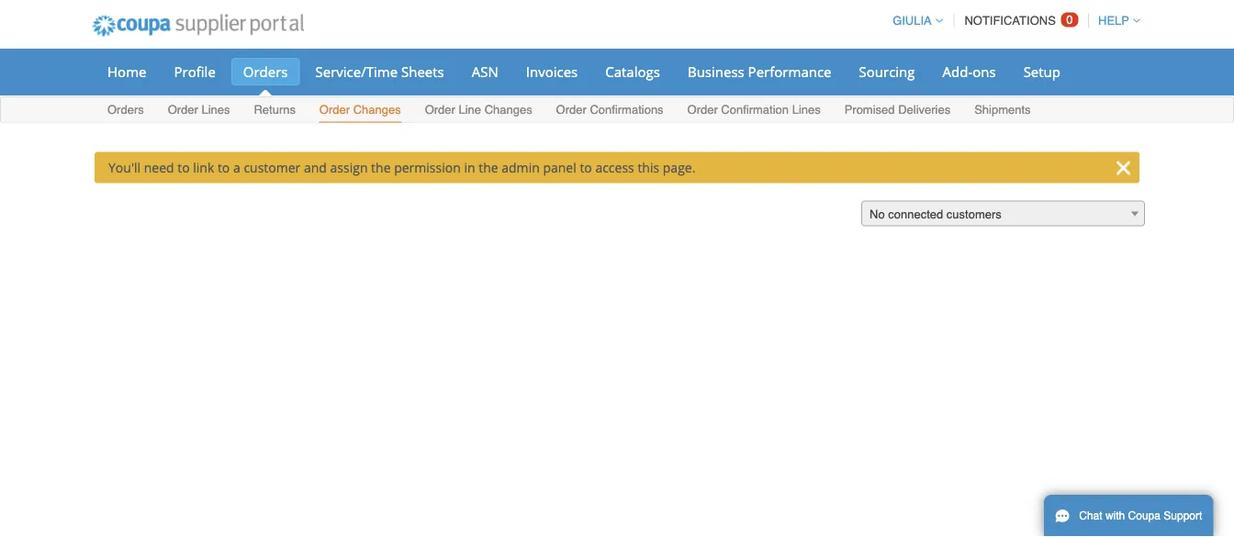 Task type: describe. For each thing, give the bounding box(es) containing it.
profile link
[[162, 58, 228, 85]]

order changes link
[[319, 99, 402, 123]]

admin
[[502, 159, 540, 176]]

order for order line changes
[[425, 103, 455, 117]]

chat
[[1079, 510, 1103, 523]]

confirmations
[[590, 103, 664, 117]]

and
[[304, 159, 327, 176]]

you'll need to link to a customer and assign the permission in the admin panel to access this page.
[[108, 159, 696, 176]]

line
[[459, 103, 481, 117]]

ons
[[973, 62, 996, 81]]

sheets
[[401, 62, 444, 81]]

setup link
[[1012, 58, 1073, 85]]

promised
[[845, 103, 895, 117]]

in
[[464, 159, 475, 176]]

1 the from the left
[[371, 159, 391, 176]]

service/time sheets
[[315, 62, 444, 81]]

sourcing
[[859, 62, 915, 81]]

order confirmations
[[556, 103, 664, 117]]

a
[[233, 159, 240, 176]]

need
[[144, 159, 174, 176]]

with
[[1106, 510, 1125, 523]]

page.
[[663, 159, 696, 176]]

chat with coupa support button
[[1044, 495, 1213, 537]]

returns link
[[253, 99, 297, 123]]

add-ons
[[943, 62, 996, 81]]

chat with coupa support
[[1079, 510, 1202, 523]]

order for order confirmation lines
[[687, 103, 718, 117]]

invoices
[[526, 62, 578, 81]]

deliveries
[[898, 103, 951, 117]]

sourcing link
[[847, 58, 927, 85]]

1 to from the left
[[177, 159, 190, 176]]

1 lines from the left
[[202, 103, 230, 117]]

1 horizontal spatial orders link
[[231, 58, 300, 85]]

add-
[[943, 62, 973, 81]]

order confirmation lines link
[[686, 99, 822, 123]]

2 to from the left
[[218, 159, 230, 176]]

business
[[688, 62, 745, 81]]

coupa supplier portal image
[[80, 3, 317, 49]]

2 lines from the left
[[792, 103, 821, 117]]



Task type: locate. For each thing, give the bounding box(es) containing it.
0 horizontal spatial orders link
[[107, 99, 145, 123]]

0 horizontal spatial changes
[[353, 103, 401, 117]]

business performance
[[688, 62, 832, 81]]

promised deliveries
[[845, 103, 951, 117]]

invoices link
[[514, 58, 590, 85]]

orders
[[243, 62, 288, 81], [107, 103, 144, 117]]

performance
[[748, 62, 832, 81]]

order down 'profile' link
[[168, 103, 198, 117]]

order down invoices link
[[556, 103, 587, 117]]

order lines link
[[167, 99, 231, 123]]

support
[[1164, 510, 1202, 523]]

0 vertical spatial orders link
[[231, 58, 300, 85]]

1 changes from the left
[[353, 103, 401, 117]]

add-ons link
[[931, 58, 1008, 85]]

shipments link
[[974, 99, 1032, 123]]

order left line
[[425, 103, 455, 117]]

1 vertical spatial orders
[[107, 103, 144, 117]]

3 order from the left
[[425, 103, 455, 117]]

2 horizontal spatial to
[[580, 159, 592, 176]]

order line changes
[[425, 103, 532, 117]]

link
[[193, 159, 214, 176]]

order confirmations link
[[555, 99, 665, 123]]

orders down home link on the left
[[107, 103, 144, 117]]

1 horizontal spatial lines
[[792, 103, 821, 117]]

asn
[[472, 62, 498, 81]]

order changes
[[319, 103, 401, 117]]

lines down 'profile' link
[[202, 103, 230, 117]]

5 order from the left
[[687, 103, 718, 117]]

access
[[595, 159, 634, 176]]

orders link
[[231, 58, 300, 85], [107, 99, 145, 123]]

changes
[[353, 103, 401, 117], [485, 103, 532, 117]]

panel
[[543, 159, 576, 176]]

service/time sheets link
[[304, 58, 456, 85]]

setup
[[1024, 62, 1061, 81]]

business performance link
[[676, 58, 844, 85]]

permission
[[394, 159, 461, 176]]

0 horizontal spatial the
[[371, 159, 391, 176]]

home link
[[96, 58, 158, 85]]

you'll
[[108, 159, 141, 176]]

order for order lines
[[168, 103, 198, 117]]

confirmation
[[721, 103, 789, 117]]

home
[[107, 62, 146, 81]]

lines down the performance
[[792, 103, 821, 117]]

order down service/time
[[319, 103, 350, 117]]

order down the business
[[687, 103, 718, 117]]

order
[[168, 103, 198, 117], [319, 103, 350, 117], [425, 103, 455, 117], [556, 103, 587, 117], [687, 103, 718, 117]]

4 order from the left
[[556, 103, 587, 117]]

returns
[[254, 103, 296, 117]]

the
[[371, 159, 391, 176], [479, 159, 498, 176]]

profile
[[174, 62, 216, 81]]

asn link
[[460, 58, 510, 85]]

3 to from the left
[[580, 159, 592, 176]]

orders link down home link on the left
[[107, 99, 145, 123]]

assign
[[330, 159, 368, 176]]

lines
[[202, 103, 230, 117], [792, 103, 821, 117]]

1 horizontal spatial the
[[479, 159, 498, 176]]

1 horizontal spatial orders
[[243, 62, 288, 81]]

2 the from the left
[[479, 159, 498, 176]]

to right panel
[[580, 159, 592, 176]]

orders up returns
[[243, 62, 288, 81]]

service/time
[[315, 62, 398, 81]]

shipments
[[974, 103, 1031, 117]]

to left a
[[218, 159, 230, 176]]

1 vertical spatial orders link
[[107, 99, 145, 123]]

catalogs link
[[593, 58, 672, 85]]

2 order from the left
[[319, 103, 350, 117]]

changes down service/time sheets link
[[353, 103, 401, 117]]

1 horizontal spatial to
[[218, 159, 230, 176]]

1 horizontal spatial changes
[[485, 103, 532, 117]]

0 vertical spatial orders
[[243, 62, 288, 81]]

0 horizontal spatial orders
[[107, 103, 144, 117]]

this
[[638, 159, 660, 176]]

to left the link at the left
[[177, 159, 190, 176]]

promised deliveries link
[[844, 99, 952, 123]]

order lines
[[168, 103, 230, 117]]

order line changes link
[[424, 99, 533, 123]]

0 horizontal spatial to
[[177, 159, 190, 176]]

catalogs
[[605, 62, 660, 81]]

1 order from the left
[[168, 103, 198, 117]]

the right assign
[[371, 159, 391, 176]]

0 horizontal spatial lines
[[202, 103, 230, 117]]

orders link up returns
[[231, 58, 300, 85]]

changes right line
[[485, 103, 532, 117]]

2 changes from the left
[[485, 103, 532, 117]]

to
[[177, 159, 190, 176], [218, 159, 230, 176], [580, 159, 592, 176]]

order confirmation lines
[[687, 103, 821, 117]]

customer
[[244, 159, 301, 176]]

order for order changes
[[319, 103, 350, 117]]

coupa
[[1128, 510, 1161, 523]]

the right "in"
[[479, 159, 498, 176]]

order for order confirmations
[[556, 103, 587, 117]]



Task type: vqa. For each thing, say whether or not it's contained in the screenshot.
up
no



